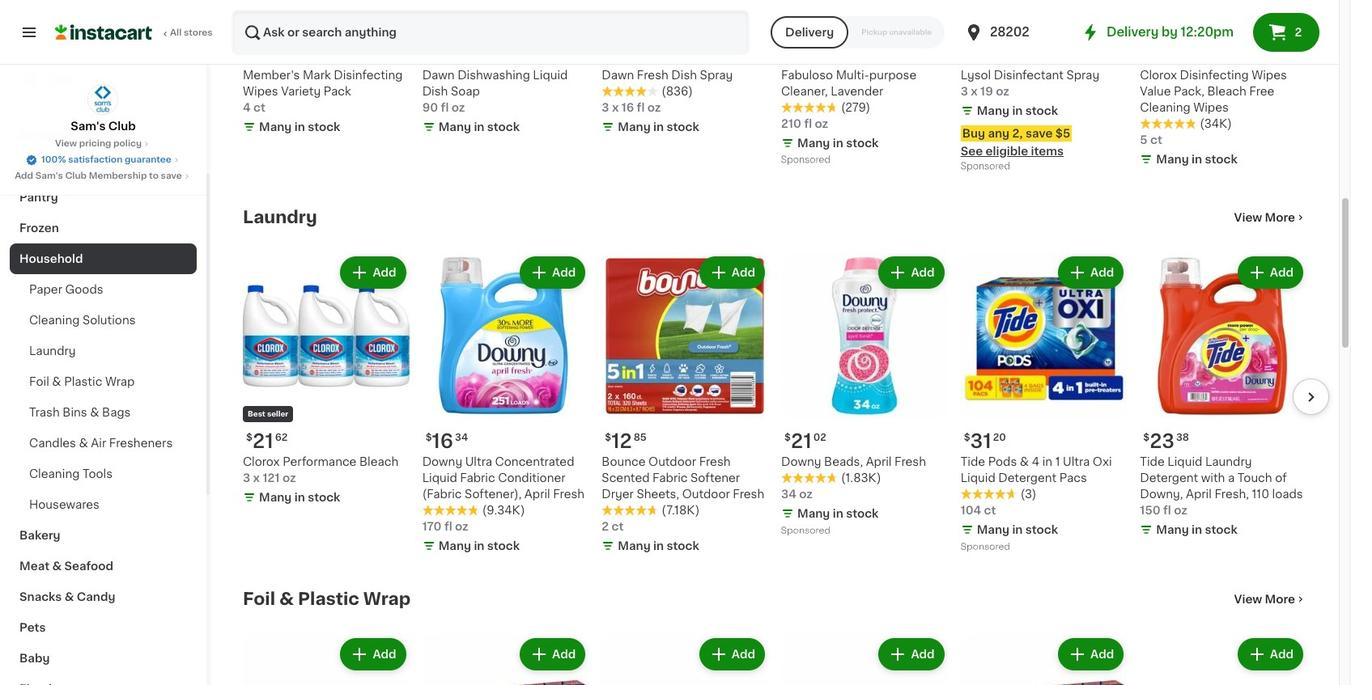 Task type: vqa. For each thing, say whether or not it's contained in the screenshot.
May to the middle
no



Task type: locate. For each thing, give the bounding box(es) containing it.
pantry
[[19, 192, 58, 203]]

34 up "downy ultra concentrated liquid fabric conditioner (fabric softener), april fresh"
[[455, 433, 468, 443]]

dawn inside dawn dishwashing liquid dish soap 90 fl oz
[[422, 69, 455, 81]]

$ inside $ 12 85
[[605, 433, 611, 443]]

34
[[455, 433, 468, 443], [781, 489, 796, 500]]

ct down dryer
[[612, 522, 624, 533]]

12 left 85
[[611, 432, 632, 451]]

$ for dawn dishwashing liquid dish soap
[[426, 46, 432, 56]]

1 horizontal spatial detergent
[[1140, 473, 1198, 484]]

$
[[246, 46, 252, 56], [784, 46, 791, 56], [426, 46, 432, 56], [605, 46, 611, 56], [246, 433, 252, 443], [784, 433, 791, 443], [426, 433, 432, 443], [605, 433, 611, 443], [964, 433, 970, 443], [1143, 433, 1150, 443]]

1 horizontal spatial 4
[[1032, 457, 1039, 468]]

downy down $ 16 34
[[422, 457, 462, 468]]

(836)
[[662, 85, 693, 97]]

1 vertical spatial wipes
[[243, 85, 278, 97]]

1 vertical spatial 90
[[422, 102, 438, 113]]

100%
[[41, 155, 66, 164]]

1 vertical spatial view more
[[1234, 594, 1295, 606]]

soap
[[451, 85, 480, 97]]

bleach up (34k)
[[1207, 85, 1246, 97]]

view more link for foil & plastic wrap
[[1234, 592, 1307, 608]]

save inside 'buy any 2, save $5 see eligible items'
[[1026, 128, 1053, 139]]

0 vertical spatial wipes
[[1252, 69, 1287, 81]]

in down (1.83k)
[[833, 509, 843, 520]]

view
[[55, 139, 77, 148], [1234, 212, 1262, 223], [1234, 594, 1262, 606]]

fresh,
[[1215, 489, 1249, 500]]

disinfecting up pack,
[[1180, 69, 1249, 81]]

11 inside product group
[[791, 45, 807, 64]]

0 vertical spatial foil
[[29, 376, 49, 388]]

1 downy from the left
[[781, 457, 821, 468]]

laundry inside tide liquid laundry detergent with a touch of downy, april fresh, 110 loads 150 fl oz
[[1205, 457, 1252, 468]]

1 vertical spatial outdoor
[[682, 489, 730, 500]]

beverages link
[[10, 151, 197, 182]]

2 horizontal spatial april
[[1186, 489, 1212, 500]]

stock down (279)
[[846, 137, 879, 149]]

1 horizontal spatial tide
[[1140, 457, 1165, 468]]

0 horizontal spatial foil & plastic wrap link
[[10, 367, 197, 397]]

2 horizontal spatial 21
[[1150, 45, 1171, 64]]

eligible
[[986, 145, 1028, 157]]

trash
[[29, 407, 60, 419]]

view more link for laundry
[[1234, 209, 1307, 226]]

april inside "downy ultra concentrated liquid fabric conditioner (fabric softener), april fresh"
[[524, 489, 550, 500]]

1 vertical spatial dish
[[422, 85, 448, 97]]

liquid up (fabric
[[422, 473, 457, 484]]

0 horizontal spatial ultra
[[465, 457, 492, 468]]

2 view more from the top
[[1234, 594, 1295, 606]]

21 for $ 21 62
[[252, 432, 273, 451]]

1 ultra from the left
[[465, 457, 492, 468]]

2 68 from the left
[[630, 46, 643, 56]]

19
[[980, 85, 993, 97]]

0 vertical spatial view more link
[[1234, 209, 1307, 226]]

2 vertical spatial 3
[[243, 473, 250, 484]]

0 vertical spatial best
[[248, 23, 265, 30]]

ultra up softener),
[[465, 457, 492, 468]]

3 left 121
[[243, 473, 250, 484]]

1 horizontal spatial disinfecting
[[1180, 69, 1249, 81]]

satisfaction
[[68, 155, 122, 164]]

2 11 from the left
[[611, 45, 628, 64]]

1 detergent from the left
[[998, 473, 1057, 484]]

many down the variety on the left of the page
[[259, 121, 292, 132]]

$ for tide pods & 4 in 1 ultra oxi liquid detergent pacs
[[964, 433, 970, 443]]

34 inside $ 16 34
[[455, 433, 468, 443]]

(1.83k)
[[841, 473, 881, 484]]

100% satisfaction guarantee
[[41, 155, 172, 164]]

many down '3 x 16 fl oz'
[[618, 121, 651, 132]]

0 vertical spatial best seller
[[248, 23, 288, 30]]

in down '3 x 16 fl oz'
[[653, 121, 664, 132]]

$ inside $ 12 80
[[246, 46, 252, 56]]

0 horizontal spatial clorox
[[243, 457, 280, 468]]

cleaning tools link
[[10, 459, 197, 490]]

sam's
[[71, 121, 106, 132], [35, 172, 63, 181]]

all
[[170, 28, 182, 37]]

100% satisfaction guarantee button
[[25, 151, 181, 167]]

many in stock down 210 fl oz
[[797, 137, 879, 149]]

0 vertical spatial bleach
[[1207, 85, 1246, 97]]

1 vertical spatial foil & plastic wrap link
[[243, 590, 411, 610]]

0 horizontal spatial 34
[[455, 433, 468, 443]]

spray inside 18 lysol disinfectant spray 3 x 19 oz
[[1066, 69, 1099, 81]]

(fabric
[[422, 489, 462, 500]]

12 for $ 12 85
[[611, 432, 632, 451]]

11 for fabuloso
[[791, 45, 807, 64]]

$ for downy beads, april fresh
[[784, 433, 791, 443]]

ct inside member's mark disinfecting wipes variety pack 4 ct
[[253, 102, 265, 113]]

11 up the fabuloso
[[791, 45, 807, 64]]

1 view more link from the top
[[1234, 209, 1307, 226]]

all stores
[[170, 28, 213, 37]]

0 vertical spatial laundry link
[[243, 208, 317, 227]]

1 disinfecting from the left
[[334, 69, 403, 81]]

1 horizontal spatial club
[[108, 121, 136, 132]]

1 horizontal spatial spray
[[1066, 69, 1099, 81]]

ct for bounce outdoor fresh scented fabric softener dryer sheets, outdoor fresh
[[612, 522, 624, 533]]

fabric inside bounce outdoor fresh scented fabric softener dryer sheets, outdoor fresh
[[653, 473, 688, 484]]

0 vertical spatial item carousel region
[[243, 0, 1329, 182]]

170 fl oz
[[422, 522, 468, 533]]

$ inside $ 16 34
[[426, 433, 432, 443]]

cleaning for cleaning tools
[[29, 469, 80, 480]]

pacs
[[1059, 473, 1087, 484]]

delivery for delivery
[[785, 27, 834, 38]]

tide inside tide liquid laundry detergent with a touch of downy, april fresh, 110 loads 150 fl oz
[[1140, 457, 1165, 468]]

fresh down conditioner
[[553, 489, 585, 500]]

tools
[[82, 469, 113, 480]]

12 inside product group
[[611, 432, 632, 451]]

stock down (1.83k)
[[846, 509, 879, 520]]

meat & seafood link
[[10, 551, 197, 582]]

1 horizontal spatial $ 11 68
[[784, 45, 822, 64]]

16
[[621, 102, 634, 113], [432, 432, 453, 451]]

save
[[1026, 128, 1053, 139], [161, 172, 182, 181]]

fabric inside "downy ultra concentrated liquid fabric conditioner (fabric softener), april fresh"
[[460, 473, 495, 484]]

cleaning down "value"
[[1140, 102, 1190, 113]]

0 horizontal spatial wipes
[[243, 85, 278, 97]]

add
[[15, 172, 33, 181], [373, 267, 396, 278], [552, 267, 576, 278], [732, 267, 755, 278], [911, 267, 935, 278], [1090, 267, 1114, 278], [1270, 267, 1294, 278], [373, 649, 396, 661], [552, 649, 576, 661], [732, 649, 755, 661], [911, 649, 935, 661], [1090, 649, 1114, 661], [1270, 649, 1294, 661]]

best seller for 21
[[248, 411, 288, 418]]

1 fabric from the left
[[460, 473, 495, 484]]

1 vertical spatial best seller
[[248, 411, 288, 418]]

2 inside button
[[1295, 27, 1302, 38]]

delivery inside button
[[785, 27, 834, 38]]

0 vertical spatial 12
[[252, 45, 273, 64]]

ct
[[253, 102, 265, 113], [1150, 134, 1162, 145], [984, 505, 996, 517], [612, 522, 624, 533]]

disinfecting inside the 21 clorox disinfecting wipes value pack, bleach free cleaning wipes
[[1180, 69, 1249, 81]]

1 horizontal spatial wipes
[[1193, 102, 1229, 113]]

1 view more from the top
[[1234, 212, 1295, 223]]

oz
[[996, 85, 1009, 97], [451, 102, 465, 113], [647, 102, 661, 113], [815, 118, 828, 129], [282, 473, 296, 484], [799, 489, 813, 500], [1174, 505, 1187, 517], [455, 522, 468, 533]]

disinfecting for member's
[[334, 69, 403, 81]]

1 best seller from the top
[[248, 23, 288, 30]]

liquid right dishwashing at the top of page
[[533, 69, 568, 81]]

90 inside dawn dishwashing liquid dish soap 90 fl oz
[[422, 102, 438, 113]]

2 horizontal spatial 3
[[961, 85, 968, 97]]

2 best from the top
[[248, 411, 265, 418]]

1 tide from the left
[[961, 457, 985, 468]]

disinfecting inside member's mark disinfecting wipes variety pack 4 ct
[[334, 69, 403, 81]]

clorox up 121
[[243, 457, 280, 468]]

1 vertical spatial item carousel region
[[220, 247, 1329, 564]]

view more for laundry
[[1234, 212, 1295, 223]]

clorox
[[1140, 69, 1177, 81], [243, 457, 280, 468]]

1 dawn from the left
[[422, 69, 455, 81]]

by
[[1162, 26, 1178, 38]]

1 vertical spatial 2
[[602, 522, 609, 533]]

product group containing 11
[[781, 0, 948, 169]]

lists
[[45, 73, 73, 84]]

detergent inside 'tide pods & 4 in 1 ultra oxi liquid detergent pacs'
[[998, 473, 1057, 484]]

bounce outdoor fresh scented fabric softener dryer sheets, outdoor fresh
[[602, 457, 764, 500]]

1 horizontal spatial foil & plastic wrap
[[243, 591, 411, 608]]

wipes up free
[[1252, 69, 1287, 81]]

21
[[1150, 45, 1171, 64], [252, 432, 273, 451], [791, 432, 812, 451]]

$ 11 68 for dawn
[[605, 45, 643, 64]]

0 horizontal spatial disinfecting
[[334, 69, 403, 81]]

1 $ 11 68 from the left
[[784, 45, 822, 64]]

2 horizontal spatial wipes
[[1252, 69, 1287, 81]]

paper goods
[[29, 284, 103, 295]]

1 spray from the left
[[700, 69, 733, 81]]

oz down soap
[[451, 102, 465, 113]]

3 down lysol
[[961, 85, 968, 97]]

28202
[[990, 26, 1029, 38]]

many down 5 ct
[[1156, 153, 1189, 165]]

tide for tide liquid laundry detergent with a touch of downy, april fresh, 110 loads 150 fl oz
[[1140, 457, 1165, 468]]

product group containing 23
[[1140, 253, 1307, 542]]

& inside candles & air fresheners link
[[79, 438, 88, 449]]

x inside clorox performance bleach 3 x 121 oz
[[253, 473, 260, 484]]

snacks & candy link
[[10, 582, 197, 613]]

2 $ 11 68 from the left
[[605, 45, 643, 64]]

outdoor
[[648, 457, 696, 468], [682, 489, 730, 500]]

view more
[[1234, 212, 1295, 223], [1234, 594, 1295, 606]]

seller for 12
[[267, 23, 288, 30]]

1 horizontal spatial foil
[[243, 591, 275, 608]]

$ 11 68 up the fabuloso
[[784, 45, 822, 64]]

tide pods & 4 in 1 ultra oxi liquid detergent pacs
[[961, 457, 1112, 484]]

product group
[[781, 0, 948, 169], [961, 0, 1127, 175], [243, 253, 409, 509], [422, 253, 589, 558], [602, 253, 768, 558], [781, 253, 948, 540], [961, 253, 1127, 556], [1140, 253, 1307, 542], [243, 636, 409, 686], [422, 636, 589, 686], [602, 636, 768, 686], [781, 636, 948, 686], [961, 636, 1127, 686], [1140, 636, 1307, 686]]

1 horizontal spatial 3
[[602, 102, 609, 113]]

2 spray from the left
[[1066, 69, 1099, 81]]

fabric for 16
[[460, 473, 495, 484]]

downy inside "downy ultra concentrated liquid fabric conditioner (fabric softener), april fresh"
[[422, 457, 462, 468]]

stock down (3)
[[1025, 525, 1058, 536]]

paper goods link
[[10, 274, 197, 305]]

1 horizontal spatial clorox
[[1140, 69, 1177, 81]]

housewares link
[[10, 490, 197, 520]]

beads,
[[824, 457, 863, 468]]

1 horizontal spatial fabric
[[653, 473, 688, 484]]

2 more from the top
[[1265, 594, 1295, 606]]

0 horizontal spatial fabric
[[460, 473, 495, 484]]

0 vertical spatial 34
[[455, 433, 468, 443]]

many in stock down '3 x 16 fl oz'
[[618, 121, 699, 132]]

oz right 121
[[282, 473, 296, 484]]

21 inside the 21 clorox disinfecting wipes value pack, bleach free cleaning wipes
[[1150, 45, 1171, 64]]

$ for member's mark disinfecting wipes variety pack
[[246, 46, 252, 56]]

2 ultra from the left
[[1063, 457, 1090, 468]]

0 horizontal spatial 16
[[432, 432, 453, 451]]

1 horizontal spatial x
[[612, 102, 619, 113]]

delivery for delivery by 12:20pm
[[1107, 26, 1159, 38]]

1 vertical spatial 3
[[602, 102, 609, 113]]

item carousel region
[[243, 0, 1329, 182], [220, 247, 1329, 564]]

0 horizontal spatial 21
[[252, 432, 273, 451]]

dawn down '13'
[[422, 69, 455, 81]]

0 horizontal spatial laundry link
[[10, 336, 197, 367]]

april up (1.83k)
[[866, 457, 892, 468]]

stock
[[1025, 105, 1058, 116], [308, 121, 340, 132], [487, 121, 520, 132], [667, 121, 699, 132], [846, 137, 879, 149], [1205, 153, 1237, 165], [308, 492, 340, 504], [846, 509, 879, 520], [1025, 525, 1058, 536], [1205, 525, 1237, 536], [487, 541, 520, 552], [667, 541, 699, 552]]

1 horizontal spatial downy
[[781, 457, 821, 468]]

0 vertical spatial seller
[[267, 23, 288, 30]]

fresheners
[[109, 438, 173, 449]]

34 oz
[[781, 489, 813, 500]]

any
[[988, 128, 1009, 139]]

downy down $ 21 02
[[781, 457, 821, 468]]

oz inside 18 lysol disinfectant spray 3 x 19 oz
[[996, 85, 1009, 97]]

1 horizontal spatial ultra
[[1063, 457, 1090, 468]]

0 vertical spatial plastic
[[64, 376, 102, 388]]

best seller
[[248, 23, 288, 30], [248, 411, 288, 418]]

0 horizontal spatial wrap
[[105, 376, 135, 388]]

fresh
[[637, 69, 668, 81], [895, 457, 926, 468], [699, 457, 731, 468], [553, 489, 585, 500], [733, 489, 764, 500]]

1 horizontal spatial save
[[1026, 128, 1053, 139]]

$ 11 68 for fabuloso
[[784, 45, 822, 64]]

scented
[[602, 473, 650, 484]]

with
[[1201, 473, 1225, 484]]

fl down $ 13 90
[[441, 102, 449, 113]]

seller up '80'
[[267, 23, 288, 30]]

Search field
[[233, 11, 748, 53]]

$ inside $ 23 38
[[1143, 433, 1150, 443]]

34 down $ 21 02
[[781, 489, 796, 500]]

1 horizontal spatial bleach
[[1207, 85, 1246, 97]]

clorox up "value"
[[1140, 69, 1177, 81]]

1 vertical spatial plastic
[[298, 591, 359, 608]]

cleaning down candles
[[29, 469, 80, 480]]

1 best from the top
[[248, 23, 265, 30]]

21 for $ 21 02
[[791, 432, 812, 451]]

0 vertical spatial 2
[[1295, 27, 1302, 38]]

fl right the 170
[[444, 522, 452, 533]]

x
[[971, 85, 978, 97], [612, 102, 619, 113], [253, 473, 260, 484]]

detergent up (3)
[[998, 473, 1057, 484]]

68 for dawn
[[630, 46, 643, 56]]

68 up the fabuloso
[[809, 46, 822, 56]]

0 horizontal spatial bleach
[[359, 457, 398, 468]]

ct right 104
[[984, 505, 996, 517]]

1 horizontal spatial foil & plastic wrap link
[[243, 590, 411, 610]]

sponsored badge image for 11
[[781, 155, 830, 165]]

2 vertical spatial cleaning
[[29, 469, 80, 480]]

best up $ 12 80
[[248, 23, 265, 30]]

$ 11 68
[[784, 45, 822, 64], [605, 45, 643, 64]]

view for foil & plastic wrap
[[1234, 594, 1262, 606]]

0 horizontal spatial delivery
[[785, 27, 834, 38]]

solutions
[[82, 315, 136, 326]]

clorox inside clorox performance bleach 3 x 121 oz
[[243, 457, 280, 468]]

$ inside $ 21 02
[[784, 433, 791, 443]]

product group containing 31
[[961, 253, 1127, 556]]

stock down "fresh,"
[[1205, 525, 1237, 536]]

fresh right beads,
[[895, 457, 926, 468]]

$ 11 68 up the dawn fresh dish spray
[[605, 45, 643, 64]]

2 view more link from the top
[[1234, 592, 1307, 608]]

many down '150'
[[1156, 525, 1189, 536]]

0 vertical spatial 4
[[243, 102, 251, 113]]

3
[[961, 85, 968, 97], [602, 102, 609, 113], [243, 473, 250, 484]]

1 68 from the left
[[809, 46, 822, 56]]

2 fabric from the left
[[653, 473, 688, 484]]

oz right 210
[[815, 118, 828, 129]]

pricing
[[79, 139, 111, 148]]

2 downy from the left
[[422, 457, 462, 468]]

best up $ 21 62 on the left of page
[[248, 411, 265, 418]]

1 more from the top
[[1265, 212, 1295, 223]]

$ for dawn fresh dish spray
[[605, 46, 611, 56]]

ultra inside "downy ultra concentrated liquid fabric conditioner (fabric softener), april fresh"
[[465, 457, 492, 468]]

$ inside $ 21 62
[[246, 433, 252, 443]]

(9.34k)
[[482, 505, 525, 517]]

None search field
[[232, 10, 750, 55]]

stock down '(836)'
[[667, 121, 699, 132]]

tide inside 'tide pods & 4 in 1 ultra oxi liquid detergent pacs'
[[961, 457, 985, 468]]

many down 34 oz
[[797, 509, 830, 520]]

0 horizontal spatial save
[[161, 172, 182, 181]]

$ 23 38
[[1143, 432, 1189, 451]]

sam's up pricing
[[71, 121, 106, 132]]

0 horizontal spatial foil
[[29, 376, 49, 388]]

ct down member's
[[253, 102, 265, 113]]

0 horizontal spatial 4
[[243, 102, 251, 113]]

0 vertical spatial foil & plastic wrap link
[[10, 367, 197, 397]]

spray for dawn
[[700, 69, 733, 81]]

3 inside 18 lysol disinfectant spray 3 x 19 oz
[[961, 85, 968, 97]]

disinfecting
[[334, 69, 403, 81], [1180, 69, 1249, 81]]

2 seller from the top
[[267, 411, 288, 418]]

& inside 'tide pods & 4 in 1 ultra oxi liquid detergent pacs'
[[1020, 457, 1029, 468]]

2 best seller from the top
[[248, 411, 288, 418]]

$ for clorox performance bleach
[[246, 433, 252, 443]]

0 vertical spatial sam's
[[71, 121, 106, 132]]

outdoor up sheets, on the bottom of page
[[648, 457, 696, 468]]

dawn for dawn dishwashing liquid dish soap 90 fl oz
[[422, 69, 455, 81]]

delivery
[[1107, 26, 1159, 38], [785, 27, 834, 38]]

0 horizontal spatial dawn
[[422, 69, 455, 81]]

1 vertical spatial more
[[1265, 594, 1295, 606]]

club up the policy
[[108, 121, 136, 132]]

dish
[[671, 69, 697, 81], [422, 85, 448, 97]]

0 vertical spatial 3
[[961, 85, 968, 97]]

best seller up the 62
[[248, 411, 288, 418]]

sponsored badge image down 210 fl oz
[[781, 155, 830, 165]]

1 vertical spatial laundry link
[[10, 336, 197, 367]]

1 vertical spatial 4
[[1032, 457, 1039, 468]]

sponsored badge image
[[781, 155, 830, 165], [961, 162, 1010, 171], [781, 527, 830, 536], [961, 543, 1010, 552]]

1 horizontal spatial 12
[[611, 432, 632, 451]]

tide down 23
[[1140, 457, 1165, 468]]

4 down member's
[[243, 102, 251, 113]]

save right to
[[161, 172, 182, 181]]

0 vertical spatial dish
[[671, 69, 697, 81]]

many in stock down (3)
[[977, 525, 1058, 536]]

0 horizontal spatial dish
[[422, 85, 448, 97]]

liquid down 38
[[1168, 457, 1202, 468]]

cleaning down paper
[[29, 315, 80, 326]]

(279)
[[841, 102, 870, 113]]

many
[[977, 105, 1009, 116], [259, 121, 292, 132], [438, 121, 471, 132], [618, 121, 651, 132], [797, 137, 830, 149], [1156, 153, 1189, 165], [259, 492, 292, 504], [797, 509, 830, 520], [977, 525, 1009, 536], [1156, 525, 1189, 536], [438, 541, 471, 552], [618, 541, 651, 552]]

1 vertical spatial wrap
[[363, 591, 411, 608]]

12 for $ 12 80
[[252, 45, 273, 64]]

1 vertical spatial sam's
[[35, 172, 63, 181]]

delivery left by
[[1107, 26, 1159, 38]]

ultra up the pacs
[[1063, 457, 1090, 468]]

11 up the dawn fresh dish spray
[[611, 45, 628, 64]]

seller up the 62
[[267, 411, 288, 418]]

club down satisfaction
[[65, 172, 87, 181]]

sponsored badge image for 31
[[961, 543, 1010, 552]]

fl inside tide liquid laundry detergent with a touch of downy, april fresh, 110 loads 150 fl oz
[[1163, 505, 1171, 517]]

0 vertical spatial foil & plastic wrap
[[29, 376, 135, 388]]

trash bins & bags link
[[10, 397, 197, 428]]

meat & seafood
[[19, 561, 113, 572]]

2 disinfecting from the left
[[1180, 69, 1249, 81]]

1 vertical spatial seller
[[267, 411, 288, 418]]

many down 104 ct
[[977, 525, 1009, 536]]

1 horizontal spatial 16
[[621, 102, 634, 113]]

2 for 2
[[1295, 27, 1302, 38]]

member's mark disinfecting wipes variety pack 4 ct
[[243, 69, 403, 113]]

2 detergent from the left
[[1140, 473, 1198, 484]]

2 dawn from the left
[[602, 69, 634, 81]]

0 horizontal spatial april
[[524, 489, 550, 500]]

0 vertical spatial save
[[1026, 128, 1053, 139]]

fabric up sheets, on the bottom of page
[[653, 473, 688, 484]]

fl
[[441, 102, 449, 113], [637, 102, 645, 113], [804, 118, 812, 129], [1163, 505, 1171, 517], [444, 522, 452, 533]]

seller
[[267, 23, 288, 30], [267, 411, 288, 418]]

$ inside $ 13 90
[[426, 46, 432, 56]]

110
[[1252, 489, 1269, 500]]

baby link
[[10, 644, 197, 674]]

16 down the dawn fresh dish spray
[[621, 102, 634, 113]]

more for foil & plastic wrap
[[1265, 594, 1295, 606]]

oz right the 170
[[455, 522, 468, 533]]

$ inside $ 31 20
[[964, 433, 970, 443]]

in
[[1012, 105, 1023, 116], [294, 121, 305, 132], [474, 121, 484, 132], [653, 121, 664, 132], [833, 137, 843, 149], [1192, 153, 1202, 165], [1042, 457, 1052, 468], [294, 492, 305, 504], [833, 509, 843, 520], [1012, 525, 1023, 536], [1192, 525, 1202, 536], [474, 541, 484, 552], [653, 541, 664, 552]]

many in stock down 121
[[259, 492, 340, 504]]

1 seller from the top
[[267, 23, 288, 30]]

12 left '80'
[[252, 45, 273, 64]]

0 horizontal spatial 68
[[630, 46, 643, 56]]

1 horizontal spatial laundry
[[243, 209, 317, 226]]

& inside meat & seafood link
[[52, 561, 62, 572]]

wipes inside member's mark disinfecting wipes variety pack 4 ct
[[243, 85, 278, 97]]

2 vertical spatial view
[[1234, 594, 1262, 606]]

0 horizontal spatial sam's
[[35, 172, 63, 181]]

x down the dawn fresh dish spray
[[612, 102, 619, 113]]

1 vertical spatial bleach
[[359, 457, 398, 468]]

dawn for dawn fresh dish spray
[[602, 69, 634, 81]]

ct right 5
[[1150, 134, 1162, 145]]

2 tide from the left
[[1140, 457, 1165, 468]]

0 vertical spatial 90
[[455, 46, 468, 56]]

item carousel region containing 21
[[220, 247, 1329, 564]]

1
[[1055, 457, 1060, 468]]

1 11 from the left
[[791, 45, 807, 64]]

4 left 1
[[1032, 457, 1039, 468]]

downy ultra concentrated liquid fabric conditioner (fabric softener), april fresh
[[422, 457, 585, 500]]

0 vertical spatial x
[[971, 85, 978, 97]]

oz down the dawn fresh dish spray
[[647, 102, 661, 113]]

downy for 21
[[781, 457, 821, 468]]

many in stock
[[977, 105, 1058, 116], [259, 121, 340, 132], [438, 121, 520, 132], [618, 121, 699, 132], [797, 137, 879, 149], [1156, 153, 1237, 165], [259, 492, 340, 504], [797, 509, 879, 520], [977, 525, 1058, 536], [1156, 525, 1237, 536], [438, 541, 520, 552], [618, 541, 699, 552]]

value
[[1140, 85, 1171, 97]]

0 horizontal spatial 3
[[243, 473, 250, 484]]



Task type: describe. For each thing, give the bounding box(es) containing it.
(3)
[[1020, 489, 1036, 500]]

baby
[[19, 653, 50, 665]]

in down soap
[[474, 121, 484, 132]]

fl down the dawn fresh dish spray
[[637, 102, 645, 113]]

cleaning solutions
[[29, 315, 136, 326]]

sponsored badge image down see at the top
[[961, 162, 1010, 171]]

$ 12 80
[[246, 45, 288, 64]]

stock down (34k)
[[1205, 153, 1237, 165]]

11 for dawn
[[611, 45, 628, 64]]

downy,
[[1140, 489, 1183, 500]]

0 vertical spatial laundry
[[243, 209, 317, 226]]

liquid inside "downy ultra concentrated liquid fabric conditioner (fabric softener), april fresh"
[[422, 473, 457, 484]]

$ for fabuloso multi-purpose cleaner, lavender
[[784, 46, 791, 56]]

tide for tide pods & 4 in 1 ultra oxi liquid detergent pacs
[[961, 457, 985, 468]]

cleaning solutions link
[[10, 305, 197, 336]]

0 horizontal spatial laundry
[[29, 346, 76, 357]]

20
[[993, 433, 1006, 443]]

product group containing 12
[[602, 253, 768, 558]]

cleaner,
[[781, 85, 828, 97]]

sam's club
[[71, 121, 136, 132]]

1 vertical spatial save
[[161, 172, 182, 181]]

in down (34k)
[[1192, 153, 1202, 165]]

delivery button
[[771, 16, 848, 49]]

item carousel region containing 12
[[243, 0, 1329, 182]]

85
[[634, 433, 647, 443]]

pets link
[[10, 613, 197, 644]]

2 for 2 ct
[[602, 522, 609, 533]]

best seller for 12
[[248, 23, 288, 30]]

trash bins & bags
[[29, 407, 131, 419]]

oz inside tide liquid laundry detergent with a touch of downy, april fresh, 110 loads 150 fl oz
[[1174, 505, 1187, 517]]

dish inside dawn dishwashing liquid dish soap 90 fl oz
[[422, 85, 448, 97]]

4 inside 'tide pods & 4 in 1 ultra oxi liquid detergent pacs'
[[1032, 457, 1039, 468]]

candles & air fresheners
[[29, 438, 173, 449]]

pets
[[19, 622, 46, 634]]

bleach inside clorox performance bleach 3 x 121 oz
[[359, 457, 398, 468]]

150
[[1140, 505, 1160, 517]]

ct for clorox disinfecting wipes value pack, bleach free cleaning wipes
[[1150, 134, 1162, 145]]

cleaning inside the 21 clorox disinfecting wipes value pack, bleach free cleaning wipes
[[1140, 102, 1190, 113]]

membership
[[89, 172, 147, 181]]

many in stock down the variety on the left of the page
[[259, 121, 340, 132]]

104
[[961, 505, 981, 517]]

210 fl oz
[[781, 118, 828, 129]]

housewares
[[29, 499, 100, 511]]

household
[[19, 253, 83, 265]]

31
[[970, 432, 991, 451]]

bags
[[102, 407, 131, 419]]

fresh up softener
[[699, 457, 731, 468]]

28202 button
[[964, 10, 1061, 55]]

buy
[[962, 128, 985, 139]]

pack,
[[1174, 85, 1204, 97]]

ultra inside 'tide pods & 4 in 1 ultra oxi liquid detergent pacs'
[[1063, 457, 1090, 468]]

21 clorox disinfecting wipes value pack, bleach free cleaning wipes
[[1140, 45, 1287, 113]]

all stores link
[[55, 10, 214, 55]]

paper
[[29, 284, 62, 295]]

stock down (9.34k)
[[487, 541, 520, 552]]

$ 21 02
[[784, 432, 826, 451]]

sheets,
[[637, 489, 679, 500]]

many down 170 fl oz
[[438, 541, 471, 552]]

oz inside clorox performance bleach 3 x 121 oz
[[282, 473, 296, 484]]

product group containing 18
[[961, 0, 1127, 175]]

add sam's club membership to save
[[15, 172, 182, 181]]

view for laundry
[[1234, 212, 1262, 223]]

oxi
[[1093, 457, 1112, 468]]

lysol
[[961, 69, 991, 81]]

fl right 210
[[804, 118, 812, 129]]

bakery link
[[10, 520, 197, 551]]

1 horizontal spatial sam's
[[71, 121, 106, 132]]

sam's club logo image
[[88, 84, 119, 115]]

dishwashing
[[458, 69, 530, 81]]

fabric for 12
[[653, 473, 688, 484]]

1 vertical spatial 16
[[432, 432, 453, 451]]

pack
[[324, 85, 351, 97]]

loads
[[1272, 489, 1303, 500]]

liquid inside dawn dishwashing liquid dish soap 90 fl oz
[[533, 69, 568, 81]]

in down the variety on the left of the page
[[294, 121, 305, 132]]

0 horizontal spatial club
[[65, 172, 87, 181]]

stock down dawn dishwashing liquid dish soap 90 fl oz
[[487, 121, 520, 132]]

bleach inside the 21 clorox disinfecting wipes value pack, bleach free cleaning wipes
[[1207, 85, 1246, 97]]

1 horizontal spatial april
[[866, 457, 892, 468]]

3 inside clorox performance bleach 3 x 121 oz
[[243, 473, 250, 484]]

104 ct
[[961, 505, 996, 517]]

& inside trash bins & bags link
[[90, 407, 99, 419]]

fresh down softener
[[733, 489, 764, 500]]

many in stock down (7.18k)
[[618, 541, 699, 552]]

delivery by 12:20pm link
[[1081, 23, 1234, 42]]

best for 12
[[248, 23, 265, 30]]

view pricing policy link
[[55, 138, 151, 151]]

many in stock down 170 fl oz
[[438, 541, 520, 552]]

$ 31 20
[[964, 432, 1006, 451]]

items
[[1031, 145, 1064, 157]]

210
[[781, 118, 801, 129]]

oz down $ 21 02
[[799, 489, 813, 500]]

many down 2 ct
[[618, 541, 651, 552]]

stock up $5 in the top of the page
[[1025, 105, 1058, 116]]

meat
[[19, 561, 49, 572]]

0 vertical spatial club
[[108, 121, 136, 132]]

stock down member's mark disinfecting wipes variety pack 4 ct
[[308, 121, 340, 132]]

of
[[1275, 473, 1287, 484]]

downy for 16
[[422, 457, 462, 468]]

produce
[[19, 130, 69, 142]]

produce link
[[10, 121, 197, 151]]

purpose
[[869, 69, 917, 81]]

instacart logo image
[[55, 23, 152, 42]]

ct for tide pods & 4 in 1 ultra oxi liquid detergent pacs
[[984, 505, 996, 517]]

bounce
[[602, 457, 646, 468]]

1 horizontal spatial dish
[[671, 69, 697, 81]]

0 vertical spatial outdoor
[[648, 457, 696, 468]]

many down soap
[[438, 121, 471, 132]]

0 horizontal spatial foil & plastic wrap
[[29, 376, 135, 388]]

fabuloso
[[781, 69, 833, 81]]

softener),
[[465, 489, 522, 500]]

5 ct
[[1140, 134, 1162, 145]]

sponsored badge image for 21
[[781, 527, 830, 536]]

product group containing 16
[[422, 253, 589, 558]]

view more for foil & plastic wrap
[[1234, 594, 1295, 606]]

april inside tide liquid laundry detergent with a touch of downy, april fresh, 110 loads 150 fl oz
[[1186, 489, 1212, 500]]

conditioner
[[498, 473, 565, 484]]

free
[[1249, 85, 1274, 97]]

90 inside $ 13 90
[[455, 46, 468, 56]]

many down 210 fl oz
[[797, 137, 830, 149]]

cleaning for cleaning solutions
[[29, 315, 80, 326]]

x inside 18 lysol disinfectant spray 3 x 19 oz
[[971, 85, 978, 97]]

dawn fresh dish spray
[[602, 69, 733, 81]]

wipes for 21
[[1252, 69, 1287, 81]]

in down (9.34k)
[[474, 541, 484, 552]]

oz inside dawn dishwashing liquid dish soap 90 fl oz
[[451, 102, 465, 113]]

$5
[[1055, 128, 1070, 139]]

stores
[[184, 28, 213, 37]]

many down 19
[[977, 105, 1009, 116]]

68 for fabuloso
[[809, 46, 822, 56]]

& inside snacks & candy link
[[65, 592, 74, 603]]

stock down (7.18k)
[[667, 541, 699, 552]]

disinfecting for 21
[[1180, 69, 1249, 81]]

$ for downy ultra concentrated liquid fabric conditioner (fabric softener), april fresh
[[426, 433, 432, 443]]

downy beads, april fresh
[[781, 457, 926, 468]]

detergent inside tide liquid laundry detergent with a touch of downy, april fresh, 110 loads 150 fl oz
[[1140, 473, 1198, 484]]

candles & air fresheners link
[[10, 428, 197, 459]]

1 vertical spatial foil & plastic wrap
[[243, 591, 411, 608]]

1 vertical spatial 34
[[781, 489, 796, 500]]

$ for tide liquid laundry detergent with a touch of downy, april fresh, 110 loads
[[1143, 433, 1150, 443]]

in down (7.18k)
[[653, 541, 664, 552]]

fresh inside "downy ultra concentrated liquid fabric conditioner (fabric softener), april fresh"
[[553, 489, 585, 500]]

pantry link
[[10, 182, 197, 213]]

delivery by 12:20pm
[[1107, 26, 1234, 38]]

many in stock down (1.83k)
[[797, 509, 879, 520]]

in up "2,"
[[1012, 105, 1023, 116]]

best for 21
[[248, 411, 265, 418]]

in down tide liquid laundry detergent with a touch of downy, april fresh, 110 loads 150 fl oz
[[1192, 525, 1202, 536]]

many in stock up "2,"
[[977, 105, 1058, 116]]

12:20pm
[[1181, 26, 1234, 38]]

candles
[[29, 438, 76, 449]]

02
[[813, 433, 826, 443]]

0 vertical spatial view
[[55, 139, 77, 148]]

fresh up '(836)'
[[637, 69, 668, 81]]

seafood
[[64, 561, 113, 572]]

in inside 'tide pods & 4 in 1 ultra oxi liquid detergent pacs'
[[1042, 457, 1052, 468]]

wipes for member's
[[243, 85, 278, 97]]

service type group
[[771, 16, 945, 49]]

$ 12 85
[[605, 432, 647, 451]]

member's
[[243, 69, 300, 81]]

frozen
[[19, 223, 59, 234]]

fl inside dawn dishwashing liquid dish soap 90 fl oz
[[441, 102, 449, 113]]

2 vertical spatial wipes
[[1193, 102, 1229, 113]]

in down (279)
[[833, 137, 843, 149]]

touch
[[1238, 473, 1272, 484]]

many in stock down "fresh,"
[[1156, 525, 1237, 536]]

liquid inside tide liquid laundry detergent with a touch of downy, april fresh, 110 loads 150 fl oz
[[1168, 457, 1202, 468]]

dawn dishwashing liquid dish soap 90 fl oz
[[422, 69, 568, 113]]

disinfectant
[[994, 69, 1064, 81]]

0 horizontal spatial plastic
[[64, 376, 102, 388]]

many in stock down (34k)
[[1156, 153, 1237, 165]]

4 inside member's mark disinfecting wipes variety pack 4 ct
[[243, 102, 251, 113]]

38
[[1176, 433, 1189, 443]]

(7.18k)
[[662, 505, 700, 517]]

spray for 18
[[1066, 69, 1099, 81]]

$ for bounce outdoor fresh scented fabric softener dryer sheets, outdoor fresh
[[605, 433, 611, 443]]

in down clorox performance bleach 3 x 121 oz
[[294, 492, 305, 504]]

seller for 21
[[267, 411, 288, 418]]

more for laundry
[[1265, 212, 1295, 223]]

many down 121
[[259, 492, 292, 504]]

many in stock down soap
[[438, 121, 520, 132]]

clorox inside the 21 clorox disinfecting wipes value pack, bleach free cleaning wipes
[[1140, 69, 1177, 81]]

1 vertical spatial x
[[612, 102, 619, 113]]

$ 16 34
[[426, 432, 468, 451]]

liquid inside 'tide pods & 4 in 1 ultra oxi liquid detergent pacs'
[[961, 473, 995, 484]]

candy
[[77, 592, 115, 603]]

stock down clorox performance bleach 3 x 121 oz
[[308, 492, 340, 504]]

in down (3)
[[1012, 525, 1023, 536]]

5
[[1140, 134, 1148, 145]]



